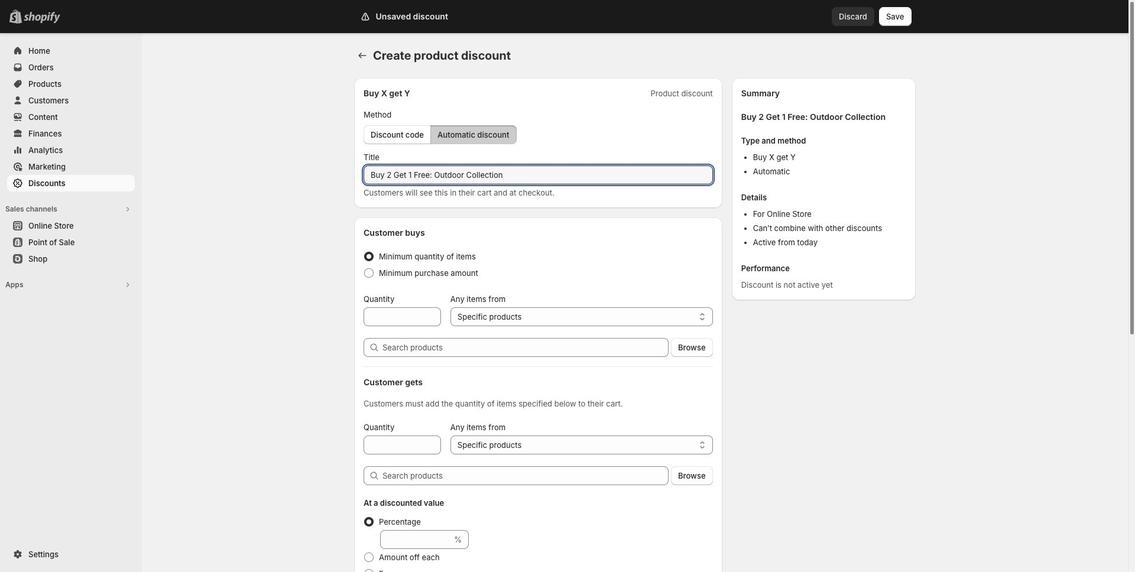 Task type: describe. For each thing, give the bounding box(es) containing it.
shopify image
[[24, 12, 60, 24]]

1 search products text field from the top
[[383, 338, 669, 357]]

2 search products text field from the top
[[383, 467, 669, 486]]



Task type: locate. For each thing, give the bounding box(es) containing it.
None text field
[[364, 166, 713, 185], [364, 308, 441, 327], [364, 436, 441, 455], [380, 531, 452, 550], [364, 166, 713, 185], [364, 308, 441, 327], [364, 436, 441, 455], [380, 531, 452, 550]]

0 vertical spatial search products text field
[[383, 338, 669, 357]]

Search products text field
[[383, 338, 669, 357], [383, 467, 669, 486]]

1 vertical spatial search products text field
[[383, 467, 669, 486]]



Task type: vqa. For each thing, say whether or not it's contained in the screenshot.
the Search collections TEXT BOX
no



